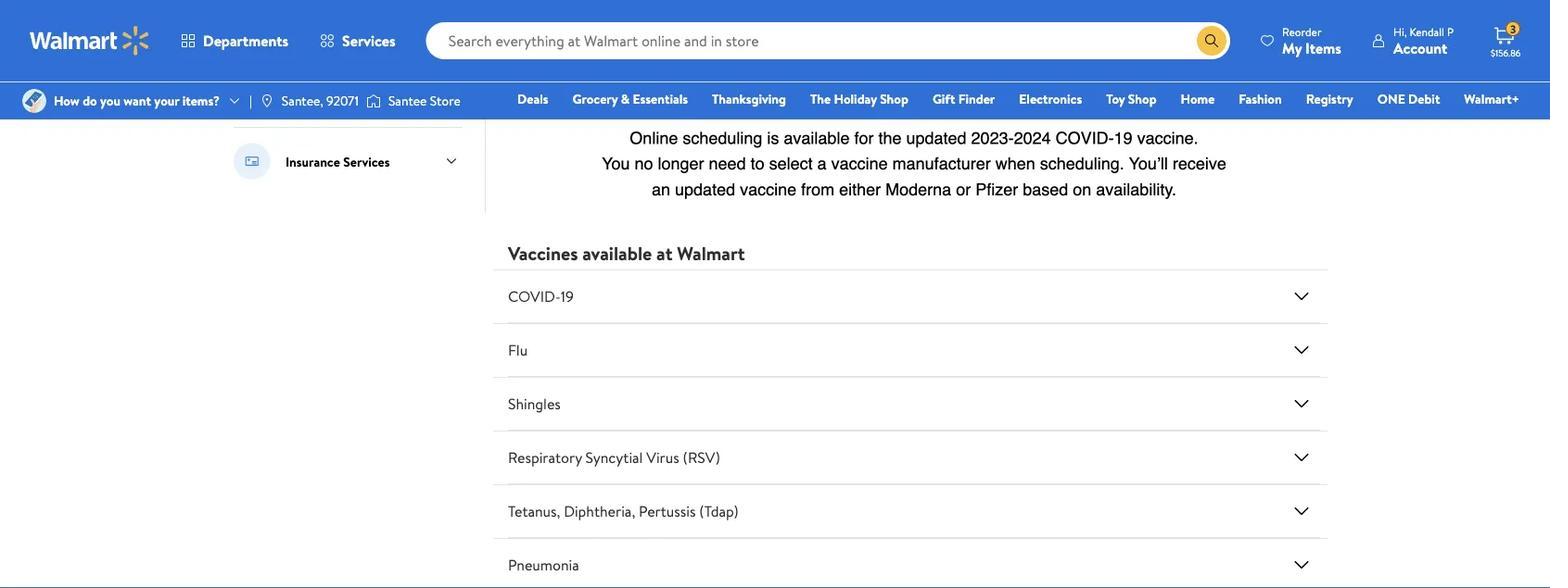 Task type: locate. For each thing, give the bounding box(es) containing it.
state,
[[690, 12, 722, 30]]

1 horizontal spatial walmart
[[677, 240, 745, 266]]

0 vertical spatial services
[[342, 31, 396, 51]]

reorder my items
[[1282, 24, 1342, 58]]

walmart+ link
[[1456, 89, 1528, 109]]

(rsv)
[[683, 448, 720, 468]]

0 horizontal spatial  image
[[22, 89, 46, 113]]

essentials
[[633, 90, 688, 108]]

may
[[865, 12, 888, 30]]

1 horizontal spatial shop
[[1128, 90, 1157, 108]]

departments button
[[165, 19, 304, 63]]

vision center
[[286, 17, 363, 35]]

19
[[561, 287, 574, 307]]

with
[[567, 12, 591, 30]]

flu image
[[1291, 340, 1313, 362]]

flu
[[508, 340, 528, 361]]

shingles
[[508, 394, 561, 415]]

grocery & essentials link
[[564, 89, 696, 109]]

account
[[1394, 38, 1448, 58]]

departments
[[203, 31, 288, 51]]

& right grocery
[[621, 90, 630, 108]]

tetanus, diphtheria, pertussis (tdap) image
[[1291, 501, 1313, 523]]

|
[[249, 92, 252, 110]]

shop
[[880, 90, 909, 108], [1128, 90, 1157, 108]]

grocery & essentials
[[573, 90, 688, 108]]

respiratory syncytial virus (rsv) image
[[1291, 447, 1313, 469]]

3
[[1511, 21, 1516, 37]]

syncytial
[[586, 448, 643, 468]]

1 shop from the left
[[880, 90, 909, 108]]

1 horizontal spatial &
[[749, 12, 757, 30]]

vaccines available at walmart
[[508, 240, 745, 266]]

0 vertical spatial &
[[749, 12, 757, 30]]

electronics link
[[1011, 89, 1091, 109]]

0 horizontal spatial walmart
[[286, 85, 333, 103]]

vaccines
[[508, 240, 578, 266]]

age
[[725, 12, 746, 30]]

services right insurance
[[343, 152, 390, 170]]

walmart insurance services image
[[234, 143, 271, 180]]

santee,
[[282, 92, 323, 110]]

kendall
[[1410, 24, 1445, 39]]

&
[[749, 12, 757, 30], [621, 90, 630, 108]]

pneumonia
[[508, 556, 579, 576]]

health
[[336, 85, 374, 103]]

tetanus, diphtheria, pertussis (tdap)
[[508, 502, 739, 522]]

shop right holiday
[[880, 90, 909, 108]]

pertussis
[[639, 502, 696, 522]]

registry link
[[1298, 89, 1362, 109]]

diphtheria,
[[564, 502, 635, 522]]

covid-19
[[508, 287, 574, 307]]

grocery
[[573, 90, 618, 108]]

*$0
[[508, 12, 528, 30]]

 image right '92071'
[[366, 92, 381, 110]]

registry
[[1306, 90, 1354, 108]]

1 horizontal spatial  image
[[366, 92, 381, 110]]

home link
[[1173, 89, 1223, 109]]

services up 'health'
[[342, 31, 396, 51]]

hi,
[[1394, 24, 1407, 39]]

 image
[[22, 89, 46, 113], [366, 92, 381, 110]]

0 vertical spatial walmart
[[286, 85, 333, 103]]

0 horizontal spatial shop
[[880, 90, 909, 108]]

gift
[[933, 90, 955, 108]]

insurance services
[[286, 152, 390, 170]]

gift finder
[[933, 90, 995, 108]]

the holiday shop link
[[802, 89, 917, 109]]

walmart
[[286, 85, 333, 103], [677, 240, 745, 266]]

thanksgiving
[[712, 90, 786, 108]]

walmart health image
[[234, 75, 271, 112]]

 image
[[259, 94, 274, 108]]

the holiday shop
[[810, 90, 909, 108]]

walmart+
[[1464, 90, 1520, 108]]

services
[[342, 31, 396, 51], [343, 152, 390, 170]]

deals link
[[509, 89, 557, 109]]

$156.86
[[1491, 46, 1521, 59]]

fashion
[[1239, 90, 1282, 108]]

the
[[810, 90, 831, 108]]

fashion link
[[1231, 89, 1291, 109]]

search icon image
[[1205, 33, 1219, 48]]

you
[[100, 92, 120, 110]]

toy shop link
[[1098, 89, 1165, 109]]

& right the age
[[749, 12, 757, 30]]

1 vertical spatial walmart
[[677, 240, 745, 266]]

 image left "how"
[[22, 89, 46, 113]]

shop right toy
[[1128, 90, 1157, 108]]

walmart health
[[286, 85, 374, 103]]

santee, 92071
[[282, 92, 359, 110]]

want
[[124, 92, 151, 110]]

0 horizontal spatial &
[[621, 90, 630, 108]]

finder
[[959, 90, 995, 108]]

insurances.
[[625, 12, 687, 30]]

insurance
[[286, 152, 340, 170]]

center
[[324, 17, 363, 35]]

copay
[[531, 12, 564, 30]]

walmart right at
[[677, 240, 745, 266]]

walmart left 'health'
[[286, 85, 333, 103]]



Task type: vqa. For each thing, say whether or not it's contained in the screenshot.
drawers inside the They are so adorable that I purchased two of them. They are not white white, more like a cream tint. It took me a while to put the drawers together, but after you're done, the rest is fairly simple to do because the instructions were clear. They are worth the money even though I will probably change the knobs.
no



Task type: describe. For each thing, give the bounding box(es) containing it.
vision
[[286, 17, 320, 35]]

at
[[657, 240, 673, 266]]

toy
[[1106, 90, 1125, 108]]

thanksgiving link
[[704, 89, 795, 109]]

1 vertical spatial services
[[343, 152, 390, 170]]

(tdap)
[[699, 502, 739, 522]]

items?
[[182, 92, 220, 110]]

toy shop
[[1106, 90, 1157, 108]]

restrictions
[[798, 12, 862, 30]]

92071
[[326, 92, 359, 110]]

one debit link
[[1369, 89, 1449, 109]]

 image for how do you want your items?
[[22, 89, 46, 113]]

do
[[83, 92, 97, 110]]

1 vertical spatial &
[[621, 90, 630, 108]]

services inside dropdown button
[[342, 31, 396, 51]]

deals
[[518, 90, 549, 108]]

gift finder link
[[924, 89, 1004, 109]]

apply.
[[508, 32, 540, 51]]

reorder
[[1282, 24, 1322, 39]]

debit
[[1409, 90, 1440, 108]]

shingles image
[[1291, 393, 1313, 416]]

one
[[1378, 90, 1406, 108]]

hi, kendall p account
[[1394, 24, 1454, 58]]

respiratory syncytial virus (rsv)
[[508, 448, 720, 468]]

p
[[1447, 24, 1454, 39]]

how do you want your items?
[[54, 92, 220, 110]]

covid 19 image
[[1291, 286, 1313, 308]]

santee store
[[388, 92, 461, 110]]

most
[[594, 12, 622, 30]]

home
[[1181, 90, 1215, 108]]

my
[[1282, 38, 1302, 58]]

walmart image
[[30, 26, 150, 56]]

& inside *$0 copay with most insurances. state, age & health restrictions may apply.
[[749, 12, 757, 30]]

Walmart Site-Wide search field
[[426, 22, 1231, 59]]

Search search field
[[426, 22, 1231, 59]]

services button
[[304, 19, 411, 63]]

vision center image
[[234, 7, 271, 45]]

available
[[583, 240, 652, 266]]

virus
[[647, 448, 679, 468]]

electronics
[[1019, 90, 1082, 108]]

items
[[1306, 38, 1342, 58]]

2 shop from the left
[[1128, 90, 1157, 108]]

holiday
[[834, 90, 877, 108]]

store
[[430, 92, 461, 110]]

one debit
[[1378, 90, 1440, 108]]

respiratory
[[508, 448, 582, 468]]

your
[[154, 92, 179, 110]]

santee
[[388, 92, 427, 110]]

health
[[760, 12, 795, 30]]

pneumonia image
[[1291, 555, 1313, 577]]

how
[[54, 92, 80, 110]]

covid-
[[508, 287, 561, 307]]

tetanus,
[[508, 502, 560, 522]]

 image for santee store
[[366, 92, 381, 110]]

*$0 copay with most insurances. state, age & health restrictions may apply.
[[508, 12, 888, 51]]



